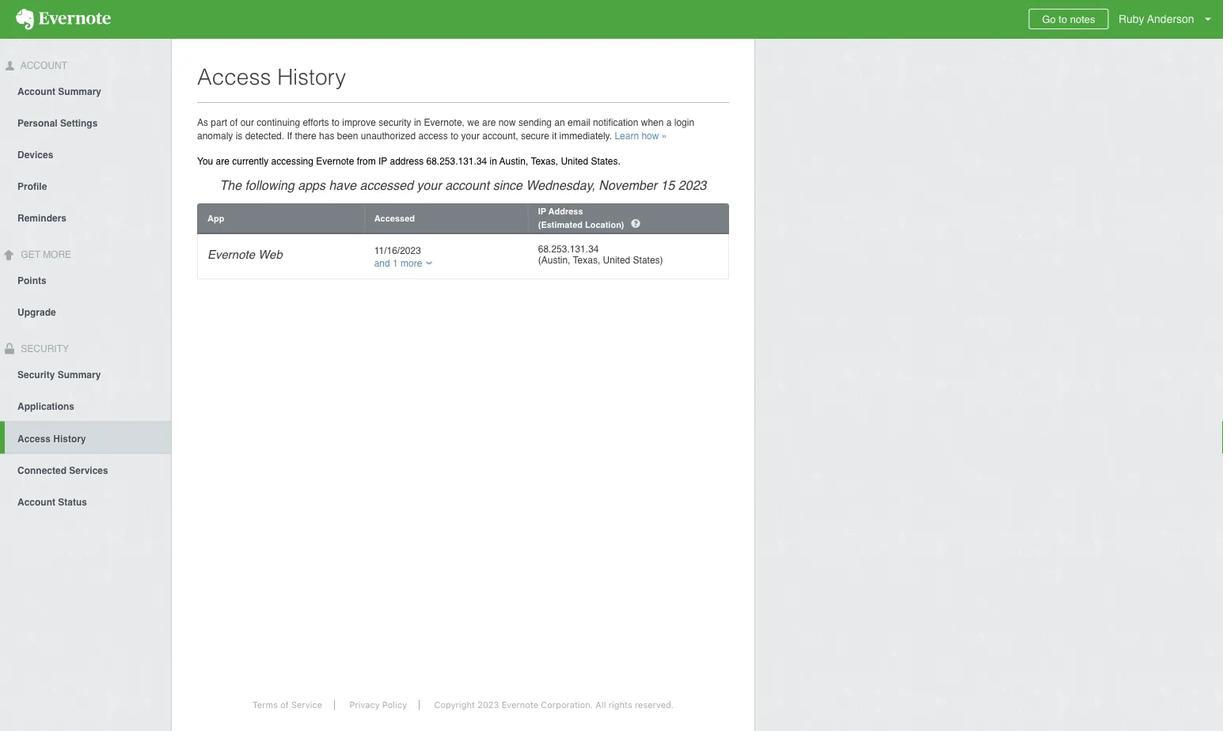 Task type: locate. For each thing, give the bounding box(es) containing it.
0 vertical spatial security
[[18, 343, 69, 355]]

account down connected
[[17, 497, 55, 508]]

policy
[[382, 701, 407, 711]]

terms
[[253, 701, 278, 711]]

apps
[[298, 178, 326, 192]]

68.253.131.34 down (estimated at top
[[538, 244, 599, 255]]

2023
[[679, 178, 707, 192], [478, 701, 499, 711]]

2 horizontal spatial evernote
[[502, 701, 539, 711]]

2 horizontal spatial to
[[1059, 13, 1068, 25]]

1 vertical spatial to
[[332, 117, 340, 128]]

68.253.131.34 (austin, texas, united states)
[[538, 244, 663, 266]]

to up has
[[332, 117, 340, 128]]

if
[[287, 130, 292, 141]]

1 vertical spatial 2023
[[478, 701, 499, 711]]

upgrade
[[17, 307, 56, 318]]

0 vertical spatial in
[[414, 117, 422, 128]]

security up 'applications'
[[17, 369, 55, 381]]

1 vertical spatial texas,
[[573, 255, 601, 266]]

history up 'connected services'
[[53, 434, 86, 445]]

account inside "link"
[[17, 497, 55, 508]]

security summary
[[17, 369, 101, 381]]

0 vertical spatial history
[[277, 64, 346, 90]]

account,
[[483, 130, 519, 141]]

2023 right copyright
[[478, 701, 499, 711]]

security
[[18, 343, 69, 355], [17, 369, 55, 381]]

evernote,
[[424, 117, 465, 128]]

sending
[[519, 117, 552, 128]]

1 vertical spatial are
[[216, 156, 230, 167]]

evernote up have on the left
[[316, 156, 354, 167]]

improve
[[342, 117, 376, 128]]

in
[[414, 117, 422, 128], [490, 156, 497, 167]]

1 horizontal spatial your
[[461, 130, 480, 141]]

devices
[[17, 150, 53, 161]]

0 vertical spatial your
[[461, 130, 480, 141]]

(austin,
[[538, 255, 571, 266]]

1 horizontal spatial in
[[490, 156, 497, 167]]

0 vertical spatial ip
[[379, 156, 388, 167]]

access history up continuing
[[197, 64, 346, 90]]

in up access
[[414, 117, 422, 128]]

security for security summary
[[17, 369, 55, 381]]

are right you
[[216, 156, 230, 167]]

are inside 'as part of our continuing efforts to improve security in evernote, we are now sending an email notification when a login anomaly is detected. if there has been unauthorized access to your account, secure it immediately.'
[[482, 117, 496, 128]]

our
[[241, 117, 254, 128]]

go to notes
[[1043, 13, 1096, 25]]

united
[[561, 156, 589, 167], [603, 255, 631, 266]]

1 vertical spatial evernote
[[208, 248, 255, 262]]

as
[[197, 117, 208, 128]]

1 horizontal spatial are
[[482, 117, 496, 128]]

austin,
[[500, 156, 529, 167]]

»
[[662, 130, 667, 141]]

1 vertical spatial access
[[17, 434, 51, 445]]

to inside "go to notes" link
[[1059, 13, 1068, 25]]

ip right from
[[379, 156, 388, 167]]

immediately.
[[560, 130, 612, 141]]

to
[[1059, 13, 1068, 25], [332, 117, 340, 128], [451, 130, 459, 141]]

currently
[[232, 156, 269, 167]]

0 vertical spatial evernote
[[316, 156, 354, 167]]

summary
[[58, 86, 101, 97], [58, 369, 101, 381]]

your
[[461, 130, 480, 141], [417, 178, 442, 192]]

the following apps have accessed your account since wednesday, november 15 2023
[[220, 178, 707, 192]]

summary up personal settings link
[[58, 86, 101, 97]]

texas, down secure
[[531, 156, 559, 167]]

0 vertical spatial account
[[18, 60, 67, 71]]

1 vertical spatial in
[[490, 156, 497, 167]]

68.253.131.34 up the following apps have accessed your account since wednesday, november 15 2023
[[427, 156, 487, 167]]

1 horizontal spatial evernote
[[316, 156, 354, 167]]

0 horizontal spatial united
[[561, 156, 589, 167]]

access up our
[[197, 64, 271, 90]]

evernote image
[[0, 9, 127, 30]]

1 horizontal spatial 68.253.131.34
[[538, 244, 599, 255]]

access history down 'applications'
[[17, 434, 86, 445]]

account up account summary
[[18, 60, 67, 71]]

access history link
[[5, 422, 171, 454]]

0 vertical spatial are
[[482, 117, 496, 128]]

united up the wednesday,
[[561, 156, 589, 167]]

ip up (estimated at top
[[538, 207, 547, 217]]

in left austin,
[[490, 156, 497, 167]]

account summary
[[17, 86, 101, 97]]

1 vertical spatial summary
[[58, 369, 101, 381]]

to down evernote,
[[451, 130, 459, 141]]

since
[[493, 178, 523, 192]]

united left states)
[[603, 255, 631, 266]]

1 horizontal spatial texas,
[[573, 255, 601, 266]]

email
[[568, 117, 591, 128]]

corporation.
[[541, 701, 593, 711]]

upgrade link
[[0, 296, 171, 328]]

1 horizontal spatial ip
[[538, 207, 547, 217]]

ruby
[[1119, 13, 1145, 25]]

ip inside ip address (estimated location)
[[538, 207, 547, 217]]

1 vertical spatial united
[[603, 255, 631, 266]]

anderson
[[1148, 13, 1195, 25]]

of inside 'as part of our continuing efforts to improve security in evernote, we are now sending an email notification when a login anomaly is detected. if there has been unauthorized access to your account, secure it immediately.'
[[230, 117, 238, 128]]

1 vertical spatial ip
[[538, 207, 547, 217]]

as part of our continuing efforts to improve security in evernote, we are now sending an email notification when a login anomaly is detected. if there has been unauthorized access to your account, secure it immediately.
[[197, 117, 695, 141]]

1 vertical spatial account
[[17, 86, 55, 97]]

11/16/2023
[[374, 246, 421, 257]]

your inside 'as part of our continuing efforts to improve security in evernote, we are now sending an email notification when a login anomaly is detected. if there has been unauthorized access to your account, secure it immediately.'
[[461, 130, 480, 141]]

0 horizontal spatial 68.253.131.34
[[427, 156, 487, 167]]

your down we in the top of the page
[[461, 130, 480, 141]]

security summary link
[[0, 358, 171, 390]]

in inside 'as part of our continuing efforts to improve security in evernote, we are now sending an email notification when a login anomaly is detected. if there has been unauthorized access to your account, secure it immediately.'
[[414, 117, 422, 128]]

of right terms
[[281, 701, 289, 711]]

unauthorized
[[361, 130, 416, 141]]

0 vertical spatial of
[[230, 117, 238, 128]]

learn how »
[[615, 130, 667, 141]]

2 vertical spatial account
[[17, 497, 55, 508]]

0 vertical spatial texas,
[[531, 156, 559, 167]]

1
[[393, 258, 398, 269]]

privacy policy
[[350, 701, 407, 711]]

0 vertical spatial to
[[1059, 13, 1068, 25]]

we
[[468, 117, 480, 128]]

account status link
[[0, 486, 171, 518]]

1 vertical spatial access history
[[17, 434, 86, 445]]

texas, right '(austin,'
[[573, 255, 601, 266]]

0 horizontal spatial of
[[230, 117, 238, 128]]

1 horizontal spatial history
[[277, 64, 346, 90]]

0 vertical spatial access history
[[197, 64, 346, 90]]

evernote left web
[[208, 248, 255, 262]]

0 horizontal spatial evernote
[[208, 248, 255, 262]]

(estimated
[[538, 220, 583, 230]]

rights
[[609, 701, 633, 711]]

0 horizontal spatial your
[[417, 178, 442, 192]]

texas,
[[531, 156, 559, 167], [573, 255, 601, 266]]

in for austin,
[[490, 156, 497, 167]]

history up efforts
[[277, 64, 346, 90]]

account
[[445, 178, 490, 192]]

account summary link
[[0, 75, 171, 107]]

security up the security summary at the bottom left of page
[[18, 343, 69, 355]]

account for account summary
[[17, 86, 55, 97]]

privacy policy link
[[338, 701, 420, 711]]

history
[[277, 64, 346, 90], [53, 434, 86, 445]]

and
[[374, 258, 390, 269]]

0 vertical spatial 68.253.131.34
[[427, 156, 487, 167]]

2023 right 15
[[679, 178, 707, 192]]

your down "you are currently accessing evernote from ip address 68.253.131.34 in austin, texas, united states."
[[417, 178, 442, 192]]

evernote link
[[0, 0, 127, 39]]

to right go on the right
[[1059, 13, 1068, 25]]

personal settings
[[17, 118, 98, 129]]

1 horizontal spatial united
[[603, 255, 631, 266]]

summary up applications link
[[58, 369, 101, 381]]

2 vertical spatial to
[[451, 130, 459, 141]]

ruby anderson
[[1119, 13, 1195, 25]]

accessing
[[271, 156, 314, 167]]

1 vertical spatial 68.253.131.34
[[538, 244, 599, 255]]

service
[[291, 701, 322, 711]]

points link
[[0, 264, 171, 296]]

68.253.131.34
[[427, 156, 487, 167], [538, 244, 599, 255]]

part
[[211, 117, 227, 128]]

notes
[[1071, 13, 1096, 25]]

0 horizontal spatial access history
[[17, 434, 86, 445]]

how
[[642, 130, 659, 141]]

0 horizontal spatial access
[[17, 434, 51, 445]]

of left our
[[230, 117, 238, 128]]

0 horizontal spatial texas,
[[531, 156, 559, 167]]

0 vertical spatial united
[[561, 156, 589, 167]]

access up connected
[[17, 434, 51, 445]]

access history
[[197, 64, 346, 90], [17, 434, 86, 445]]

evernote left corporation.
[[502, 701, 539, 711]]

1 vertical spatial security
[[17, 369, 55, 381]]

address
[[549, 207, 583, 217]]

texas, inside 68.253.131.34 (austin, texas, united states)
[[573, 255, 601, 266]]

0 vertical spatial 2023
[[679, 178, 707, 192]]

are right we in the top of the page
[[482, 117, 496, 128]]

applications
[[17, 401, 74, 412]]

1 horizontal spatial of
[[281, 701, 289, 711]]

0 vertical spatial access
[[197, 64, 271, 90]]

0 horizontal spatial 2023
[[478, 701, 499, 711]]

0 horizontal spatial in
[[414, 117, 422, 128]]

0 horizontal spatial are
[[216, 156, 230, 167]]

0 vertical spatial summary
[[58, 86, 101, 97]]

account up personal
[[17, 86, 55, 97]]

0 horizontal spatial history
[[53, 434, 86, 445]]

account
[[18, 60, 67, 71], [17, 86, 55, 97], [17, 497, 55, 508]]



Task type: describe. For each thing, give the bounding box(es) containing it.
ruby anderson link
[[1115, 0, 1224, 39]]

more
[[401, 258, 423, 269]]

notification
[[593, 117, 639, 128]]

terms of service link
[[241, 701, 335, 711]]

account for account status
[[17, 497, 55, 508]]

been
[[337, 130, 358, 141]]

have
[[329, 178, 357, 192]]

address
[[390, 156, 424, 167]]

applications link
[[0, 390, 171, 422]]

united inside 68.253.131.34 (austin, texas, united states)
[[603, 255, 631, 266]]

summary for security summary
[[58, 369, 101, 381]]

the
[[220, 178, 242, 192]]

accessed
[[374, 213, 415, 223]]

detected.
[[245, 130, 284, 141]]

access
[[419, 130, 448, 141]]

settings
[[60, 118, 98, 129]]

november
[[599, 178, 658, 192]]

reserved.
[[635, 701, 674, 711]]

1 horizontal spatial access
[[197, 64, 271, 90]]

profile
[[17, 181, 47, 192]]

from
[[357, 156, 376, 167]]

account for account
[[18, 60, 67, 71]]

web
[[258, 248, 283, 262]]

states.
[[591, 156, 621, 167]]

evernote web
[[208, 248, 283, 262]]

0 horizontal spatial ip
[[379, 156, 388, 167]]

1 vertical spatial history
[[53, 434, 86, 445]]

1 vertical spatial your
[[417, 178, 442, 192]]

profile link
[[0, 170, 171, 202]]

ip address (estimated location)
[[538, 207, 627, 230]]

go to notes link
[[1029, 9, 1109, 29]]

reminders
[[17, 213, 67, 224]]

you
[[197, 156, 213, 167]]

15
[[661, 178, 675, 192]]

has
[[319, 130, 335, 141]]

connected services
[[17, 465, 108, 476]]

security for security
[[18, 343, 69, 355]]

personal
[[17, 118, 58, 129]]

0 horizontal spatial to
[[332, 117, 340, 128]]

states)
[[633, 255, 663, 266]]

efforts
[[303, 117, 329, 128]]

an
[[555, 117, 565, 128]]

accessed
[[360, 178, 414, 192]]

a
[[667, 117, 672, 128]]

personal settings link
[[0, 107, 171, 138]]

learn
[[615, 130, 639, 141]]

more
[[43, 249, 71, 260]]

summary for account summary
[[58, 86, 101, 97]]

get
[[21, 249, 40, 260]]

in for evernote,
[[414, 117, 422, 128]]

1 horizontal spatial to
[[451, 130, 459, 141]]

following
[[245, 178, 295, 192]]

now
[[499, 117, 516, 128]]

1 vertical spatial of
[[281, 701, 289, 711]]

terms of service
[[253, 701, 322, 711]]

location)
[[585, 220, 625, 230]]

reminders link
[[0, 202, 171, 234]]

devices link
[[0, 138, 171, 170]]

learn how » link
[[615, 130, 667, 141]]

and 1 more
[[374, 258, 423, 269]]

connected
[[17, 465, 67, 476]]

68.253.131.34 inside 68.253.131.34 (austin, texas, united states)
[[538, 244, 599, 255]]

there
[[295, 130, 317, 141]]

security
[[379, 117, 412, 128]]

continuing
[[257, 117, 300, 128]]

2 vertical spatial evernote
[[502, 701, 539, 711]]

1 horizontal spatial access history
[[197, 64, 346, 90]]

you are currently accessing evernote from ip address 68.253.131.34 in austin, texas, united states.
[[197, 156, 621, 167]]

account status
[[17, 497, 87, 508]]

wednesday,
[[526, 178, 596, 192]]

copyright
[[434, 701, 475, 711]]

is
[[236, 130, 243, 141]]

1 horizontal spatial 2023
[[679, 178, 707, 192]]

get more
[[18, 249, 71, 260]]

it
[[552, 130, 557, 141]]

access history inside access history link
[[17, 434, 86, 445]]

copyright 2023 evernote corporation. all rights reserved.
[[434, 701, 674, 711]]



Task type: vqa. For each thing, say whether or not it's contained in the screenshot.
the left AUDIO
no



